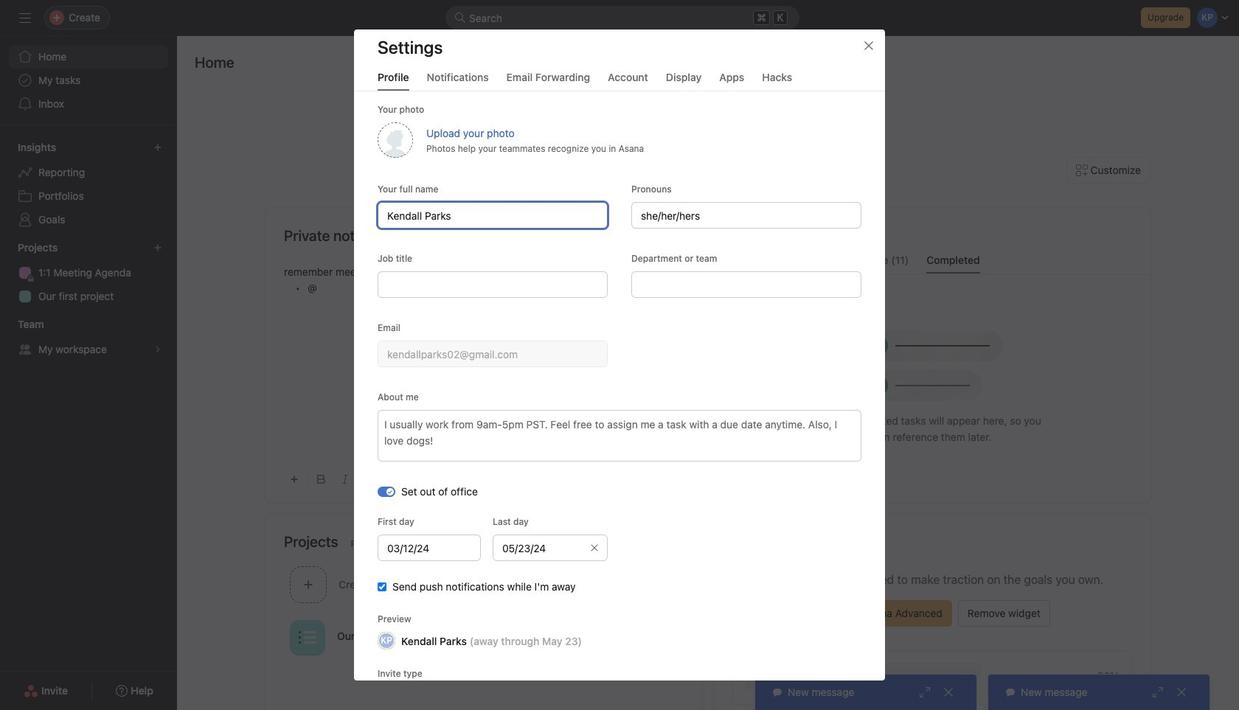 Task type: vqa. For each thing, say whether or not it's contained in the screenshot.
option
yes



Task type: describe. For each thing, give the bounding box(es) containing it.
Optional text field
[[493, 535, 608, 561]]

bold image
[[317, 475, 326, 484]]

hide sidebar image
[[19, 12, 31, 24]]

close image
[[863, 40, 875, 52]]

projects element
[[0, 235, 177, 311]]

people image
[[499, 576, 517, 594]]

prominent image
[[454, 12, 466, 24]]

insights element
[[0, 134, 177, 235]]



Task type: locate. For each thing, give the bounding box(es) containing it.
2 close image from the left
[[1176, 687, 1188, 699]]

1 close image from the left
[[943, 687, 955, 699]]

I usually work from 9am-5pm PST. Feel free to assign me a task with a due date anytime. Also, I love dogs! text field
[[378, 410, 862, 462]]

None text field
[[378, 271, 608, 298], [632, 271, 862, 298], [378, 271, 608, 298], [632, 271, 862, 298]]

add profile photo image
[[733, 220, 768, 255]]

expand new message image
[[1152, 687, 1164, 699]]

expand new message image
[[919, 687, 931, 699]]

close image right expand new message image on the bottom right
[[943, 687, 955, 699]]

close image right expand new message icon
[[1176, 687, 1188, 699]]

global element
[[0, 36, 177, 125]]

list image
[[299, 629, 316, 647]]

toolbar
[[284, 463, 684, 496]]

clear date image
[[590, 544, 599, 553]]

upload new photo image
[[378, 122, 413, 158]]

close image for expand new message icon
[[1176, 687, 1188, 699]]

close image
[[943, 687, 955, 699], [1176, 687, 1188, 699]]

strikethrough image
[[388, 475, 397, 484]]

1 horizontal spatial close image
[[1176, 687, 1188, 699]]

document
[[284, 264, 684, 457]]

close image for expand new message image on the bottom right
[[943, 687, 955, 699]]

italics image
[[341, 475, 350, 484]]

None checkbox
[[378, 583, 387, 592]]

teams element
[[0, 311, 177, 364]]

0 horizontal spatial close image
[[943, 687, 955, 699]]

Third-person pronouns (e.g. she/her/hers) text field
[[632, 202, 862, 229]]

None text field
[[378, 202, 608, 229], [378, 341, 608, 367], [378, 535, 481, 561], [378, 202, 608, 229], [378, 341, 608, 367], [378, 535, 481, 561]]

switch
[[378, 487, 395, 497]]



